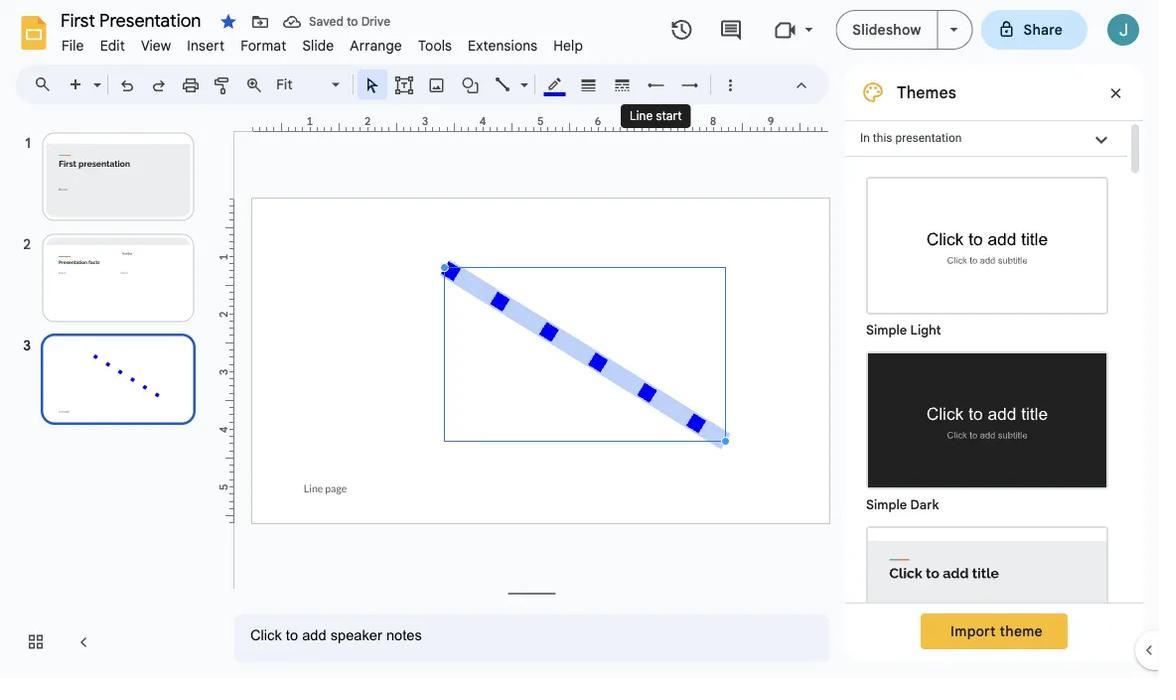 Task type: locate. For each thing, give the bounding box(es) containing it.
Zoom field
[[270, 71, 349, 100]]

import theme
[[951, 623, 1043, 640]]

slide
[[302, 37, 334, 54]]

menu bar
[[54, 26, 591, 59]]

streamline image
[[868, 529, 1107, 663]]

line start list. arrow style: none selected. option
[[645, 71, 668, 98]]

border color: blue image
[[544, 71, 567, 96]]

simple for simple light
[[866, 322, 907, 338]]

Rename text field
[[54, 8, 213, 32]]

insert menu item
[[179, 34, 233, 57]]

arrange
[[350, 37, 402, 54]]

saved to drive button
[[278, 8, 396, 36]]

line weight list. 24px selected. option
[[578, 71, 601, 98]]

Simple Dark radio
[[856, 342, 1119, 517]]

file menu item
[[54, 34, 92, 57]]

import
[[951, 623, 996, 640]]

new slide with layout image
[[88, 72, 101, 78]]

help menu item
[[546, 34, 591, 57]]

simple left light
[[866, 322, 907, 338]]

1 vertical spatial simple
[[866, 497, 907, 513]]

view
[[141, 37, 171, 54]]

simple
[[866, 322, 907, 338], [866, 497, 907, 513]]

themes application
[[0, 0, 1159, 679]]

Star checkbox
[[215, 8, 242, 36]]

main toolbar
[[59, 70, 746, 100]]

1 simple from the top
[[866, 322, 907, 338]]

Simple Light radio
[[856, 167, 1119, 679]]

this
[[873, 131, 893, 145]]

slideshow
[[853, 21, 922, 38]]

simple left dark
[[866, 497, 907, 513]]

2 simple from the top
[[866, 497, 907, 513]]

tools menu item
[[410, 34, 460, 57]]

saved to drive
[[309, 14, 391, 29]]

option group inside the 'themes' section
[[846, 157, 1128, 679]]

navigation
[[0, 112, 219, 679]]

0 vertical spatial simple
[[866, 322, 907, 338]]

menu bar inside menu bar banner
[[54, 26, 591, 59]]

simple dark
[[866, 497, 939, 513]]

Streamline radio
[[856, 517, 1119, 679]]

drive
[[361, 14, 391, 29]]

menu bar containing file
[[54, 26, 591, 59]]

slide menu item
[[294, 34, 342, 57]]

slideshow button
[[836, 10, 938, 50]]

simple light
[[866, 322, 941, 338]]

in this presentation
[[860, 131, 962, 145]]

Menus field
[[25, 71, 69, 98]]

shape image
[[460, 71, 482, 98]]

option group
[[846, 157, 1128, 679]]

option group containing simple light
[[846, 157, 1128, 679]]

in this presentation tab
[[846, 120, 1128, 157]]



Task type: describe. For each thing, give the bounding box(es) containing it.
menu bar banner
[[0, 0, 1159, 679]]

theme
[[1000, 623, 1043, 640]]

share button
[[981, 10, 1088, 50]]

line dash list. line dash: dot selected. option
[[612, 71, 634, 98]]

Zoom text field
[[273, 71, 329, 98]]

in
[[860, 131, 870, 145]]

light
[[911, 322, 941, 338]]

to
[[347, 14, 358, 29]]

insert
[[187, 37, 225, 54]]

edit
[[100, 37, 125, 54]]

extensions
[[468, 37, 538, 54]]

presentation options image
[[950, 28, 958, 32]]

edit menu item
[[92, 34, 133, 57]]

saved
[[309, 14, 344, 29]]

file
[[62, 37, 84, 54]]

import theme button
[[921, 614, 1068, 650]]

themes section
[[846, 65, 1144, 679]]

simple for simple dark
[[866, 497, 907, 513]]

dark
[[911, 497, 939, 513]]

line end list. arrow style: none selected. option
[[679, 71, 702, 98]]

insert image image
[[426, 71, 449, 98]]

presentation
[[896, 131, 962, 145]]

arrange menu item
[[342, 34, 410, 57]]

navigation inside 'themes' application
[[0, 112, 219, 679]]

themes
[[897, 82, 957, 102]]

format
[[241, 37, 287, 54]]

help
[[554, 37, 583, 54]]

share
[[1024, 21, 1063, 38]]

view menu item
[[133, 34, 179, 57]]

format menu item
[[233, 34, 294, 57]]

tools
[[418, 37, 452, 54]]

extensions menu item
[[460, 34, 546, 57]]



Task type: vqa. For each thing, say whether or not it's contained in the screenshot.
option group containing Simple Light
yes



